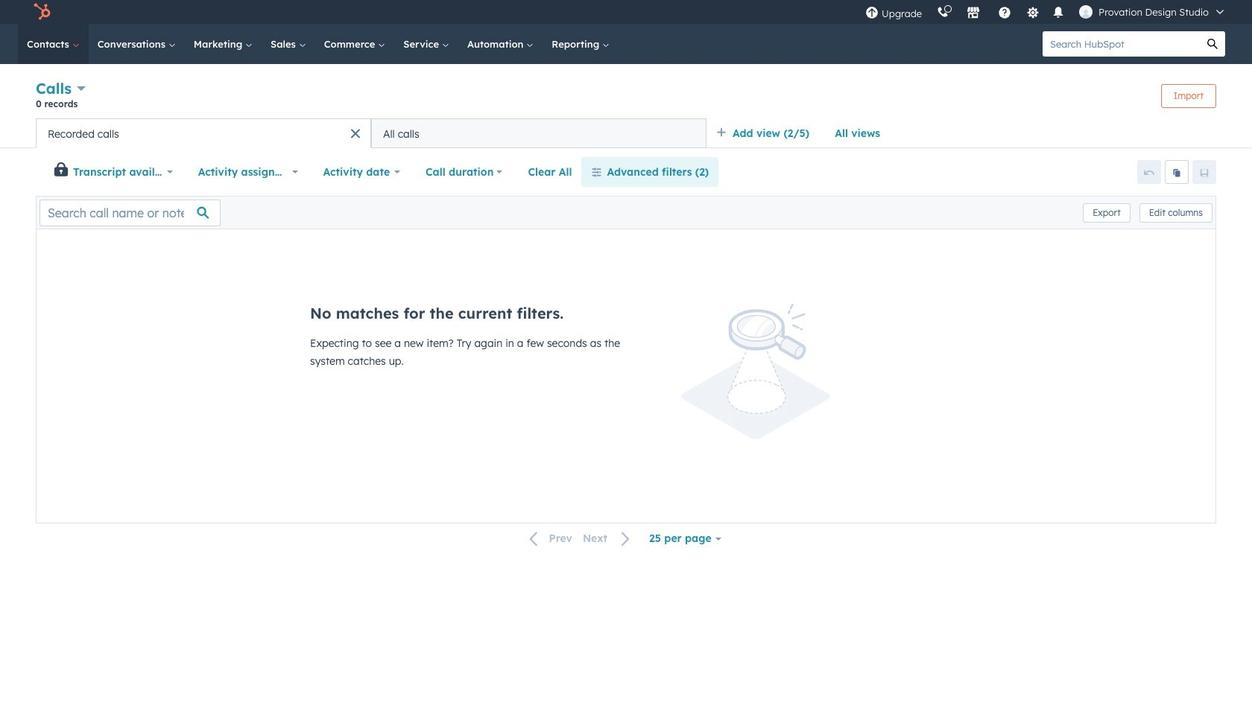 Task type: describe. For each thing, give the bounding box(es) containing it.
pagination navigation
[[521, 529, 640, 549]]

marketplaces image
[[967, 7, 980, 20]]

Search call name or notes search field
[[40, 199, 221, 226]]

james peterson image
[[1079, 5, 1093, 19]]



Task type: vqa. For each thing, say whether or not it's contained in the screenshot.
SEARCH CALL NAME OR NOTES 'Search Box'
yes



Task type: locate. For each thing, give the bounding box(es) containing it.
banner
[[36, 78, 1216, 119]]

Search HubSpot search field
[[1043, 31, 1200, 57]]

menu
[[858, 0, 1234, 24]]



